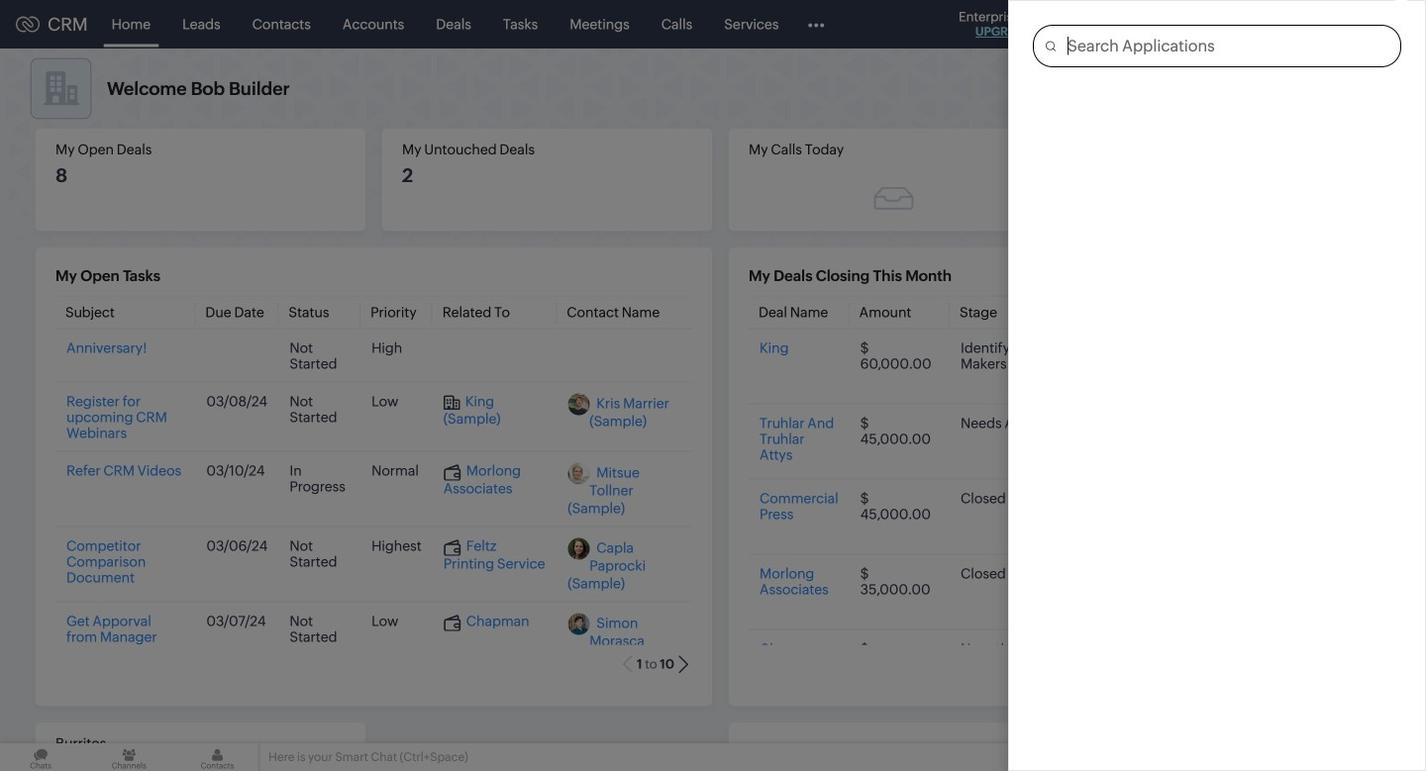 Task type: vqa. For each thing, say whether or not it's contained in the screenshot.
Documents link
no



Task type: describe. For each thing, give the bounding box(es) containing it.
channels image
[[88, 744, 170, 772]]

signals element
[[1167, 0, 1205, 49]]

contacts image
[[177, 744, 258, 772]]

search image
[[1138, 16, 1155, 33]]

profile element
[[1326, 0, 1381, 48]]

calendar image
[[1217, 16, 1233, 32]]

signals image
[[1179, 16, 1193, 33]]

Search Applications text field
[[1056, 26, 1401, 66]]

chats image
[[0, 744, 81, 772]]

search element
[[1126, 0, 1167, 49]]

logo image
[[16, 16, 40, 32]]



Task type: locate. For each thing, give the bounding box(es) containing it.
profile image
[[1337, 8, 1369, 40]]

create menu image
[[1090, 12, 1115, 36]]

create menu element
[[1078, 0, 1126, 48]]



